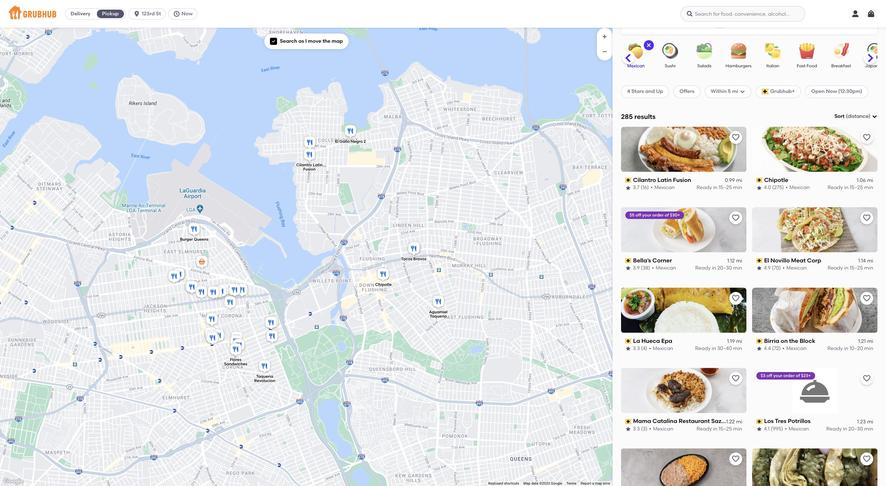 Task type: describe. For each thing, give the bounding box(es) containing it.
keyboard shortcuts
[[488, 482, 519, 486]]

birria on the block image
[[224, 282, 239, 298]]

sort
[[835, 113, 845, 119]]

fast
[[797, 63, 806, 68]]

el gallo negro 2 image
[[344, 124, 358, 140]]

mi for hueca
[[737, 338, 743, 345]]

open now (12:30pm)
[[812, 88, 863, 95]]

mexican right (275)
[[790, 185, 810, 191]]

1.14
[[859, 258, 866, 264]]

as
[[299, 38, 304, 44]]

la espiga restaurant & bakery image
[[232, 338, 246, 354]]

min for chipotle
[[865, 185, 874, 191]]

i
[[305, 38, 307, 44]]

1 horizontal spatial map
[[595, 482, 602, 486]]

aguamiel
[[429, 310, 448, 314]]

1 horizontal spatial cilantro
[[633, 177, 656, 183]]

taqueria revolucion image
[[258, 359, 272, 375]]

move
[[308, 38, 322, 44]]

sushi
[[665, 63, 676, 68]]

keyboard shortcuts button
[[488, 481, 519, 486]]

grubhub plus flag logo image for grubhub+
[[762, 89, 769, 95]]

bella's corner image
[[235, 283, 249, 298]]

los 3 potrillos express image
[[205, 312, 219, 328]]

1 vertical spatial now
[[826, 88, 838, 95]]

4.9 (70)
[[764, 265, 781, 271]]

mama catalina restaurant sazon casero
[[633, 418, 751, 425]]

valdes house bar & restaurant image
[[172, 267, 186, 283]]

in for chipotle
[[845, 185, 849, 191]]

1.19
[[728, 338, 735, 345]]

subscription pass image for birria on the block
[[757, 339, 763, 344]]

bella's
[[633, 257, 651, 264]]

la tamaleria colombiana image
[[185, 280, 199, 296]]

$5
[[630, 213, 635, 218]]

el gallo negro 2
[[335, 139, 366, 144]]

(16)
[[641, 185, 649, 191]]

mexican for catalina
[[653, 426, 674, 432]]

sandwiches
[[224, 362, 247, 366]]

google image
[[2, 477, 25, 486]]

mi for novillo
[[868, 258, 874, 264]]

3.9
[[633, 265, 640, 271]]

flores sandwiches image
[[229, 342, 243, 358]]

unlock
[[727, 21, 745, 27]]

breakfast image
[[829, 43, 854, 59]]

(
[[846, 113, 848, 119]]

subscription pass image for mama catalina restaurant sazon casero
[[626, 419, 632, 424]]

ready for la hueca epa
[[696, 346, 711, 352]]

1.06
[[857, 177, 866, 184]]

svg image for search as i move the map
[[272, 39, 276, 44]]

ready for bella's corner
[[696, 265, 711, 271]]

(38)
[[641, 265, 651, 271]]

• mexican for los tres potrillos
[[785, 426, 809, 432]]

los tres potrillos image
[[264, 316, 278, 331]]

$30+
[[670, 213, 680, 218]]

in for bella's corner
[[712, 265, 717, 271]]

min for birria on the block
[[865, 346, 874, 352]]

• for los tres potrillos
[[785, 426, 787, 432]]

of for corner
[[665, 213, 669, 218]]

el novillo meat corp image
[[303, 135, 317, 151]]

report a map error link
[[581, 482, 611, 486]]

novillo
[[771, 257, 790, 264]]

pickup
[[102, 11, 119, 17]]

• for bella's corner
[[652, 265, 654, 271]]

chipotle image
[[376, 267, 391, 283]]

stars
[[632, 88, 644, 95]]

1.12
[[728, 258, 735, 264]]

salads
[[698, 63, 712, 68]]

mexican for latin
[[655, 185, 675, 191]]

unlock $0 delivery fees
[[727, 21, 783, 27]]

ready for los tres potrillos
[[827, 426, 842, 432]]

offers
[[680, 88, 695, 95]]

ready for birria on the block
[[828, 346, 843, 352]]

15–25 for chipotle
[[850, 185, 863, 191]]

birria on the block
[[765, 338, 816, 344]]

save this restaurant image for tacos bravos logo
[[863, 455, 872, 464]]

123rd st button
[[129, 8, 168, 20]]

mi for corner
[[737, 258, 743, 264]]

los
[[765, 418, 774, 425]]

nuevo tacos al suadero image
[[211, 328, 226, 344]]

revolucion
[[254, 379, 275, 383]]

keyboard
[[488, 482, 503, 486]]

terms
[[567, 482, 577, 486]]

0 vertical spatial tacos mexico image
[[216, 283, 231, 298]]

3.7 (16)
[[633, 185, 649, 191]]

1.22 mi
[[727, 419, 743, 425]]

1 vertical spatial fusion
[[673, 177, 692, 183]]

ready for mama catalina restaurant sazon casero
[[697, 426, 712, 432]]

• mexican for mama catalina restaurant sazon casero
[[650, 426, 674, 432]]

30–40
[[718, 346, 732, 352]]

15–25 for mama catalina restaurant sazon casero
[[719, 426, 732, 432]]

save this restaurant button for mama catalina restaurant sazon casero logo on the bottom right
[[730, 373, 743, 385]]

star icon image for birria on the block
[[757, 346, 763, 352]]

• mexican for cilantro latin fusion
[[651, 185, 675, 191]]

latin inside map region
[[313, 163, 323, 167]]

tacos mexico logo image
[[621, 449, 747, 486]]

4.0
[[764, 185, 772, 191]]

search as i move the map
[[280, 38, 343, 44]]

97 quick deli & grocery image
[[195, 255, 209, 270]]

min for los tres potrillos
[[865, 426, 874, 432]]

)
[[869, 113, 871, 119]]

cilantro inside map region
[[296, 163, 312, 167]]

20–30 for los tres potrillos
[[849, 426, 863, 432]]

el novillo meat corp logo image
[[753, 207, 878, 253]]

1.22
[[727, 419, 735, 425]]

mexican for corner
[[656, 265, 676, 271]]

off for los
[[767, 374, 773, 379]]

main navigation navigation
[[0, 0, 887, 28]]

4 stars and up
[[627, 88, 664, 95]]

taqueria inside taqueria revolucion
[[256, 374, 273, 379]]

4.4
[[764, 346, 771, 352]]

restaurant
[[679, 418, 710, 425]]

• mexican for birria on the block
[[783, 346, 807, 352]]

save this restaurant button for el novillo meat corp logo
[[861, 212, 874, 224]]

report a map error
[[581, 482, 611, 486]]

$5 off your order of $30+
[[630, 213, 680, 218]]

save this restaurant button for cilantro latin fusion logo
[[730, 131, 743, 144]]

chipotle  logo image
[[753, 127, 878, 172]]

corp
[[808, 257, 822, 264]]

el novillo meat corp
[[765, 257, 822, 264]]

fast food image
[[795, 43, 820, 59]]

st
[[156, 11, 161, 17]]

mi right 1.06
[[868, 177, 874, 184]]

subscription pass image for el novillo meat corp
[[757, 258, 763, 263]]

123rd st
[[142, 11, 161, 17]]

el jarochito mexican food truck image
[[265, 329, 279, 345]]

tres
[[775, 418, 787, 425]]

the king of tacos image
[[167, 269, 181, 285]]

google
[[551, 482, 562, 486]]

caridad restaurant image
[[209, 285, 223, 301]]

epa
[[662, 338, 673, 344]]

$3 off your order of $23+
[[761, 374, 811, 379]]

Search for food, convenience, alcohol... search field
[[681, 6, 805, 22]]

delivery button
[[66, 8, 96, 20]]

4.9
[[764, 265, 771, 271]]

search
[[280, 38, 297, 44]]

tacos
[[401, 257, 413, 261]]

hueca
[[642, 338, 660, 344]]

now button
[[168, 8, 200, 20]]

$23+
[[801, 374, 811, 379]]

italian
[[767, 63, 780, 68]]

tacos bravos logo image
[[753, 449, 878, 486]]

in for mama catalina restaurant sazon casero
[[714, 426, 718, 432]]

subscription pass image for la hueca epa
[[626, 339, 632, 344]]

1.19 mi
[[728, 338, 743, 345]]

la hueca epa logo image
[[621, 288, 747, 333]]

within 5 mi
[[711, 88, 739, 95]]

map data ©2023 google
[[524, 482, 562, 486]]

casero
[[730, 418, 751, 425]]

mi right 5
[[732, 88, 739, 95]]

mexican for novillo
[[787, 265, 807, 271]]

0 horizontal spatial map
[[332, 38, 343, 44]]

la hueca epa
[[633, 338, 673, 344]]

save this restaurant image for birria on the block
[[863, 294, 872, 303]]

in for cilantro latin fusion
[[714, 185, 718, 191]]

15–25 for cilantro latin fusion
[[719, 185, 732, 191]]

flores
[[230, 357, 242, 362]]

potrillos
[[788, 418, 811, 425]]

error
[[603, 482, 611, 486]]

pickup button
[[96, 8, 125, 20]]

evelia's tamales image
[[195, 285, 209, 301]]

order for tres
[[784, 374, 795, 379]]

mexican for on
[[787, 346, 807, 352]]

none field containing sort
[[835, 113, 878, 120]]

ready in 20–30 min for bella's corner
[[696, 265, 743, 271]]

aguamiel taqueria image
[[432, 295, 446, 310]]

ready for el novillo meat corp
[[828, 265, 843, 271]]

0 horizontal spatial the
[[323, 38, 331, 44]]

(3)
[[641, 426, 648, 432]]

bagel's and more image
[[223, 295, 237, 311]]

star icon image for los tres potrillos
[[757, 427, 763, 432]]

0.99 mi
[[725, 177, 743, 184]]

block
[[800, 338, 816, 344]]

1 horizontal spatial chipotle
[[765, 177, 789, 183]]

tulcingo restaurant image
[[204, 329, 218, 345]]

20–30 for bella's corner
[[718, 265, 732, 271]]



Task type: vqa. For each thing, say whether or not it's contained in the screenshot.
Fusion
yes



Task type: locate. For each thing, give the bounding box(es) containing it.
ready in 20–30 min for los tres potrillos
[[827, 426, 874, 432]]

subscription pass image left los
[[757, 419, 763, 424]]

the right move
[[323, 38, 331, 44]]

shortcuts
[[504, 482, 519, 486]]

star icon image for cilantro latin fusion
[[626, 185, 631, 191]]

fusion inside cilantro latin fusion
[[303, 167, 316, 171]]

subscription pass image
[[626, 258, 632, 263], [626, 339, 632, 344], [626, 419, 632, 424]]

save this restaurant button for chipotle  logo
[[861, 131, 874, 144]]

taqueria inside aguamiel taqueria
[[430, 314, 447, 319]]

• right (38)
[[652, 265, 654, 271]]

mama catalina restaurant sazon casero image
[[265, 315, 280, 331]]

terms link
[[567, 482, 577, 486]]

0 vertical spatial subscription pass image
[[626, 258, 632, 263]]

fusion down cilantro latin fusion logo
[[673, 177, 692, 183]]

star icon image left "4.1"
[[757, 427, 763, 432]]

0 horizontal spatial el
[[335, 139, 339, 144]]

save this restaurant image for la hueca epa
[[732, 294, 740, 303]]

3.3 (4)
[[633, 346, 648, 352]]

svg image inside field
[[872, 114, 878, 119]]

subscription pass image left novillo
[[757, 258, 763, 263]]

1 horizontal spatial now
[[826, 88, 838, 95]]

order left $23+
[[784, 374, 795, 379]]

• mexican down "birria on the block"
[[783, 346, 807, 352]]

0 vertical spatial taqueria
[[430, 314, 447, 319]]

distance
[[848, 113, 869, 119]]

cilantro latin fusion logo image
[[621, 127, 747, 172]]

mexican down corner
[[656, 265, 676, 271]]

now right open
[[826, 88, 838, 95]]

1 vertical spatial subscription pass image
[[626, 339, 632, 344]]

la
[[633, 338, 640, 344]]

1 horizontal spatial el
[[765, 257, 770, 264]]

sort ( distance )
[[835, 113, 871, 119]]

0 vertical spatial your
[[643, 213, 652, 218]]

min down the 1.06 mi
[[865, 185, 874, 191]]

mi for latin
[[737, 177, 743, 184]]

min down 1.14 mi
[[865, 265, 874, 271]]

1 horizontal spatial grubhub plus flag logo image
[[762, 89, 769, 95]]

svg image right st
[[173, 10, 180, 17]]

0 horizontal spatial order
[[653, 213, 664, 218]]

0 horizontal spatial off
[[636, 213, 642, 218]]

3.3 for mama catalina restaurant sazon casero
[[633, 426, 640, 432]]

1 vertical spatial chipotle
[[375, 282, 392, 287]]

3.3 (3)
[[633, 426, 648, 432]]

and
[[646, 88, 655, 95]]

20–30 down 1.12
[[718, 265, 732, 271]]

15–25 down 1.22
[[719, 426, 732, 432]]

queens
[[194, 237, 209, 242]]

0 horizontal spatial latin
[[313, 163, 323, 167]]

la nueva colombia restaurant image
[[172, 267, 186, 283]]

• down the los tres potrillos
[[785, 426, 787, 432]]

los tres potrillos
[[765, 418, 811, 425]]

• mexican down catalina
[[650, 426, 674, 432]]

1 vertical spatial taqueria
[[256, 374, 273, 379]]

2 3.3 from the top
[[633, 426, 640, 432]]

results
[[635, 112, 656, 121]]

min down 1.21 mi
[[865, 346, 874, 352]]

taqueria revolucion
[[254, 374, 275, 383]]

hamburgers
[[726, 63, 752, 68]]

cilantro latin fusion image
[[303, 147, 317, 163]]

svg image inside 123rd st button
[[133, 10, 140, 17]]

el for el gallo negro 2
[[335, 139, 339, 144]]

svg image inside now button
[[173, 10, 180, 17]]

0 vertical spatial chipotle
[[765, 177, 789, 183]]

save this restaurant image
[[732, 375, 740, 383], [863, 375, 872, 383], [863, 455, 872, 464]]

(12:30pm)
[[839, 88, 863, 95]]

plus icon image
[[601, 33, 609, 40]]

subscription pass image
[[626, 178, 632, 183], [757, 178, 763, 183], [757, 258, 763, 263], [757, 339, 763, 344], [757, 419, 763, 424]]

• mexican down corner
[[652, 265, 676, 271]]

0 horizontal spatial cilantro latin fusion
[[296, 163, 323, 171]]

3.7
[[633, 185, 640, 191]]

1 vertical spatial el
[[765, 257, 770, 264]]

• mexican for chipotle
[[786, 185, 810, 191]]

svg image right ) at the top of the page
[[872, 114, 878, 119]]

1 horizontal spatial svg image
[[272, 39, 276, 44]]

metro star coffee shop image
[[184, 280, 198, 295]]

ready in 15–25 min for mama catalina restaurant sazon casero
[[697, 426, 743, 432]]

your right the $3
[[774, 374, 783, 379]]

0 horizontal spatial of
[[665, 213, 669, 218]]

0 vertical spatial cilantro latin fusion
[[296, 163, 323, 171]]

star icon image for el novillo meat corp
[[757, 266, 763, 271]]

4
[[627, 88, 631, 95]]

mi for tres
[[868, 419, 874, 425]]

1 subscription pass image from the top
[[626, 258, 632, 263]]

save this restaurant image for chipotle
[[863, 133, 872, 142]]

subscription pass image for bella's corner
[[626, 258, 632, 263]]

4.0 (275)
[[764, 185, 784, 191]]

1 horizontal spatial ready in 20–30 min
[[827, 426, 874, 432]]

1 vertical spatial of
[[796, 374, 800, 379]]

birria on the block logo image
[[753, 288, 878, 333]]

chipotle inside map region
[[375, 282, 392, 287]]

el left gallo
[[335, 139, 339, 144]]

svg image left search at the top of the page
[[272, 39, 276, 44]]

aguamiel taqueria
[[429, 310, 448, 319]]

4.1 (995)
[[764, 426, 784, 432]]

your right $5
[[643, 213, 652, 218]]

in for birria on the block
[[844, 346, 849, 352]]

ready in 15–25 min down 1.06
[[828, 185, 874, 191]]

ready in 20–30 min down 1.23
[[827, 426, 874, 432]]

1 horizontal spatial taqueria
[[430, 314, 447, 319]]

0 vertical spatial now
[[182, 11, 193, 17]]

1 horizontal spatial the
[[790, 338, 799, 344]]

min for mama catalina restaurant sazon casero
[[734, 426, 743, 432]]

mi right 1.23
[[868, 419, 874, 425]]

mama
[[633, 418, 652, 425]]

el inside map region
[[335, 139, 339, 144]]

save this restaurant button for tacos bravos logo
[[861, 453, 874, 466]]

1 vertical spatial cilantro latin fusion
[[633, 177, 692, 183]]

corner
[[653, 257, 672, 264]]

of left the $30+
[[665, 213, 669, 218]]

star icon image
[[626, 185, 631, 191], [757, 185, 763, 191], [626, 266, 631, 271], [757, 266, 763, 271], [626, 346, 631, 352], [757, 346, 763, 352], [626, 427, 631, 432], [757, 427, 763, 432]]

burger
[[180, 237, 193, 242]]

open
[[812, 88, 825, 95]]

el
[[335, 139, 339, 144], [765, 257, 770, 264]]

1 vertical spatial 3.3
[[633, 426, 640, 432]]

• mexican down epa
[[649, 346, 674, 352]]

svg image
[[852, 10, 860, 18], [867, 10, 876, 18], [133, 10, 140, 17], [686, 10, 694, 17], [646, 42, 652, 48], [740, 89, 746, 95]]

3 subscription pass image from the top
[[626, 419, 632, 424]]

0 vertical spatial of
[[665, 213, 669, 218]]

15–25 down '0.99'
[[719, 185, 732, 191]]

star icon image for la hueca epa
[[626, 346, 631, 352]]

min for cilantro latin fusion
[[734, 185, 743, 191]]

3.3 down the la in the bottom right of the page
[[633, 346, 640, 352]]

mi right 1.12
[[737, 258, 743, 264]]

order left the $30+
[[653, 213, 664, 218]]

ready in 10–20 min
[[828, 346, 874, 352]]

off for bella's
[[636, 213, 642, 218]]

• mexican for bella's corner
[[652, 265, 676, 271]]

0.99
[[725, 177, 735, 184]]

ready in 15–25 min down 1.14 at bottom right
[[828, 265, 874, 271]]

mi right 1.14 at bottom right
[[868, 258, 874, 264]]

now inside button
[[182, 11, 193, 17]]

0 horizontal spatial now
[[182, 11, 193, 17]]

0 vertical spatial fusion
[[303, 167, 316, 171]]

1 horizontal spatial order
[[784, 374, 795, 379]]

• right (16)
[[651, 185, 653, 191]]

mi for on
[[868, 338, 874, 345]]

0 vertical spatial el
[[335, 139, 339, 144]]

subscription pass image for los tres potrillos
[[757, 419, 763, 424]]

0 vertical spatial grubhub plus flag logo image
[[716, 21, 725, 28]]

min down 0.99 mi
[[734, 185, 743, 191]]

tacos mexico image
[[216, 283, 231, 298], [229, 334, 243, 350]]

0 horizontal spatial your
[[643, 213, 652, 218]]

mi right '0.99'
[[737, 177, 743, 184]]

star icon image left 4.9
[[757, 266, 763, 271]]

1.23 mi
[[858, 419, 874, 425]]

save this restaurant button for tacos mexico logo
[[730, 453, 743, 466]]

4.1
[[764, 426, 770, 432]]

0 vertical spatial cilantro
[[296, 163, 312, 167]]

$3
[[761, 374, 766, 379]]

up
[[656, 88, 664, 95]]

15–25 down 1.06
[[850, 185, 863, 191]]

sazon
[[712, 418, 729, 425]]

svg image
[[173, 10, 180, 17], [272, 39, 276, 44], [872, 114, 878, 119]]

fusion down cilantro latin fusion image
[[303, 167, 316, 171]]

bravos
[[414, 257, 427, 261]]

subscription pass image for chipotle
[[757, 178, 763, 183]]

sushi image
[[658, 43, 683, 59]]

min for el novillo meat corp
[[865, 265, 874, 271]]

now right st
[[182, 11, 193, 17]]

los tres potrillos logo image
[[793, 368, 838, 414]]

mi right 1.21
[[868, 338, 874, 345]]

mexican down potrillos
[[789, 426, 809, 432]]

0 horizontal spatial chipotle
[[375, 282, 392, 287]]

(4)
[[641, 346, 648, 352]]

1 horizontal spatial fusion
[[673, 177, 692, 183]]

star icon image for bella's corner
[[626, 266, 631, 271]]

negro
[[351, 139, 363, 144]]

meat
[[792, 257, 806, 264]]

el rincon mexicano restuarant image
[[214, 284, 228, 300]]

star icon image for mama catalina restaurant sazon casero
[[626, 427, 631, 432]]

ready in 15–25 min for chipotle
[[828, 185, 874, 191]]

the right on
[[790, 338, 799, 344]]

grubhub plus flag logo image left unlock at the top right of the page
[[716, 21, 725, 28]]

(72)
[[772, 346, 781, 352]]

ready in 20–30 min down 1.12
[[696, 265, 743, 271]]

homemade taqueria image
[[206, 331, 220, 347]]

ready for chipotle
[[828, 185, 843, 191]]

1 vertical spatial off
[[767, 374, 773, 379]]

0 horizontal spatial grubhub plus flag logo image
[[716, 21, 725, 28]]

cilantro latin fusion inside map region
[[296, 163, 323, 171]]

star icon image left 3.7 at the right of page
[[626, 185, 631, 191]]

1.06 mi
[[857, 177, 874, 184]]

1 vertical spatial map
[[595, 482, 602, 486]]

1 horizontal spatial latin
[[658, 177, 672, 183]]

save this restaurant image
[[732, 133, 740, 142], [863, 133, 872, 142], [732, 214, 740, 222], [863, 214, 872, 222], [732, 294, 740, 303], [863, 294, 872, 303], [732, 455, 740, 464]]

1 horizontal spatial of
[[796, 374, 800, 379]]

0 vertical spatial svg image
[[173, 10, 180, 17]]

2 horizontal spatial svg image
[[872, 114, 878, 119]]

0 vertical spatial latin
[[313, 163, 323, 167]]

cilantro down "el novillo meat corp" 'icon'
[[296, 163, 312, 167]]

0 vertical spatial ready in 20–30 min
[[696, 265, 743, 271]]

ready in 15–25 min down '0.99'
[[697, 185, 743, 191]]

off right $5
[[636, 213, 642, 218]]

1 vertical spatial latin
[[658, 177, 672, 183]]

min down 1.12 mi
[[734, 265, 743, 271]]

• mexican right (16)
[[651, 185, 675, 191]]

in for la hueca epa
[[712, 346, 716, 352]]

your for bella's
[[643, 213, 652, 218]]

mexican image
[[624, 43, 649, 59]]

map right a
[[595, 482, 602, 486]]

bella's corner logo image
[[621, 207, 747, 253]]

123rd
[[142, 11, 155, 17]]

star icon image left 4.4
[[757, 346, 763, 352]]

minus icon image
[[601, 48, 609, 55]]

star icon image left 3.9
[[626, 266, 631, 271]]

0 horizontal spatial 20–30
[[718, 265, 732, 271]]

save this restaurant image for el novillo meat corp
[[863, 214, 872, 222]]

3.3 for la hueca epa
[[633, 346, 640, 352]]

mi
[[732, 88, 739, 95], [737, 177, 743, 184], [868, 177, 874, 184], [737, 258, 743, 264], [868, 258, 874, 264], [737, 338, 743, 345], [868, 338, 874, 345], [737, 419, 743, 425], [868, 419, 874, 425]]

• right (3)
[[650, 426, 652, 432]]

1 vertical spatial your
[[774, 374, 783, 379]]

3.3
[[633, 346, 640, 352], [633, 426, 640, 432]]

map region
[[0, 0, 657, 486]]

min for bella's corner
[[734, 265, 743, 271]]

el for el novillo meat corp
[[765, 257, 770, 264]]

report
[[581, 482, 592, 486]]

ready in 15–25 min for el novillo meat corp
[[828, 265, 874, 271]]

1 vertical spatial tacos mexico image
[[229, 334, 243, 350]]

italian image
[[761, 43, 786, 59]]

japanese
[[865, 63, 886, 68]]

0 horizontal spatial fusion
[[303, 167, 316, 171]]

• mexican down the el novillo meat corp
[[783, 265, 807, 271]]

0 vertical spatial 3.3
[[633, 346, 640, 352]]

subscription pass image left birria
[[757, 339, 763, 344]]

1 vertical spatial ready in 20–30 min
[[827, 426, 874, 432]]

1 vertical spatial the
[[790, 338, 799, 344]]

subscription pass image up $5
[[626, 178, 632, 183]]

• right the (72)
[[783, 346, 785, 352]]

subscription pass image left mama
[[626, 419, 632, 424]]

subscription pass image left the la in the bottom right of the page
[[626, 339, 632, 344]]

save this restaurant image for cilantro latin fusion
[[732, 133, 740, 142]]

min
[[734, 185, 743, 191], [865, 185, 874, 191], [734, 265, 743, 271], [865, 265, 874, 271], [734, 346, 743, 352], [865, 346, 874, 352], [734, 426, 743, 432], [865, 426, 874, 432]]

ready in 20–30 min
[[696, 265, 743, 271], [827, 426, 874, 432]]

in
[[714, 185, 718, 191], [845, 185, 849, 191], [712, 265, 717, 271], [845, 265, 849, 271], [712, 346, 716, 352], [844, 346, 849, 352], [714, 426, 718, 432], [843, 426, 848, 432]]

el up 4.9
[[765, 257, 770, 264]]

el tri mx restaurant image
[[206, 285, 221, 301]]

2 vertical spatial svg image
[[872, 114, 878, 119]]

• for chipotle
[[786, 185, 788, 191]]

15–25
[[719, 185, 732, 191], [850, 185, 863, 191], [850, 265, 863, 271], [719, 426, 732, 432]]

gallo
[[340, 139, 350, 144]]

grubhub plus flag logo image
[[716, 21, 725, 28], [762, 89, 769, 95]]

• for la hueca epa
[[649, 346, 651, 352]]

subscription pass image for cilantro latin fusion
[[626, 178, 632, 183]]

2 vertical spatial subscription pass image
[[626, 419, 632, 424]]

• right (4)
[[649, 346, 651, 352]]

20–30 down 1.23
[[849, 426, 863, 432]]

min down casero
[[734, 426, 743, 432]]

0 horizontal spatial cilantro
[[296, 163, 312, 167]]

latin
[[313, 163, 323, 167], [658, 177, 672, 183]]

285 results
[[621, 112, 656, 121]]

star icon image left 3.3 (3)
[[626, 427, 631, 432]]

• right (70)
[[783, 265, 785, 271]]

cilantro
[[296, 163, 312, 167], [633, 177, 656, 183]]

star icon image left 3.3 (4)
[[626, 346, 631, 352]]

burger queens
[[180, 237, 209, 242]]

0 horizontal spatial taqueria
[[256, 374, 273, 379]]

• mexican for el novillo meat corp
[[783, 265, 807, 271]]

save this restaurant button for la hueca epa logo
[[730, 292, 743, 305]]

save this restaurant image for mama catalina restaurant sazon casero logo on the bottom right
[[732, 375, 740, 383]]

off right the $3
[[767, 374, 773, 379]]

1 3.3 from the top
[[633, 346, 640, 352]]

$0
[[746, 21, 752, 27]]

1 horizontal spatial off
[[767, 374, 773, 379]]

ready
[[697, 185, 712, 191], [828, 185, 843, 191], [696, 265, 711, 271], [828, 265, 843, 271], [696, 346, 711, 352], [828, 346, 843, 352], [697, 426, 712, 432], [827, 426, 842, 432]]

0 vertical spatial the
[[323, 38, 331, 44]]

1 vertical spatial order
[[784, 374, 795, 379]]

map
[[524, 482, 531, 486]]

mexican down "birria on the block"
[[787, 346, 807, 352]]

0 vertical spatial 20–30
[[718, 265, 732, 271]]

• for mama catalina restaurant sazon casero
[[650, 426, 652, 432]]

star icon image left the 4.0
[[757, 185, 763, 191]]

min down 1.19 mi
[[734, 346, 743, 352]]

• mexican down potrillos
[[785, 426, 809, 432]]

0 horizontal spatial svg image
[[173, 10, 180, 17]]

0 vertical spatial order
[[653, 213, 664, 218]]

None field
[[835, 113, 878, 120]]

subscription pass image right 0.99 mi
[[757, 178, 763, 183]]

0 vertical spatial map
[[332, 38, 343, 44]]

mexican right (16)
[[655, 185, 675, 191]]

tulcingo image
[[230, 330, 244, 346]]

mi for catalina
[[737, 419, 743, 425]]

mi right 1.19
[[737, 338, 743, 345]]

• for birria on the block
[[783, 346, 785, 352]]

mexican down meat
[[787, 265, 807, 271]]

2 subscription pass image from the top
[[626, 339, 632, 344]]

flores sandwiches
[[224, 357, 247, 366]]

1 horizontal spatial your
[[774, 374, 783, 379]]

hamburgers image
[[727, 43, 751, 59]]

star icon image for chipotle
[[757, 185, 763, 191]]

1 horizontal spatial 20–30
[[849, 426, 863, 432]]

3.9 (38)
[[633, 265, 651, 271]]

order for corner
[[653, 213, 664, 218]]

(70)
[[772, 265, 781, 271]]

4.4 (72)
[[764, 346, 781, 352]]

mexican down epa
[[653, 346, 674, 352]]

your for los
[[774, 374, 783, 379]]

2
[[364, 139, 366, 144]]

0 horizontal spatial ready in 20–30 min
[[696, 265, 743, 271]]

of for tres
[[796, 374, 800, 379]]

bella's corner
[[633, 257, 672, 264]]

ready in 15–25 min
[[697, 185, 743, 191], [828, 185, 874, 191], [828, 265, 874, 271], [697, 426, 743, 432]]

svg image for now
[[173, 10, 180, 17]]

15–25 for el novillo meat corp
[[850, 265, 863, 271]]

tacos bravos ny image
[[408, 240, 422, 256]]

0 vertical spatial off
[[636, 213, 642, 218]]

1 vertical spatial 20–30
[[849, 426, 863, 432]]

of left $23+
[[796, 374, 800, 379]]

ready in 15–25 min for cilantro latin fusion
[[697, 185, 743, 191]]

save this restaurant button for 'birria on the block logo'
[[861, 292, 874, 305]]

in for los tres potrillos
[[843, 426, 848, 432]]

1 horizontal spatial cilantro latin fusion
[[633, 177, 692, 183]]

save this restaurant button
[[730, 131, 743, 144], [861, 131, 874, 144], [730, 212, 743, 224], [861, 212, 874, 224], [730, 292, 743, 305], [861, 292, 874, 305], [730, 373, 743, 385], [861, 373, 874, 385], [730, 453, 743, 466], [861, 453, 874, 466]]

ready for cilantro latin fusion
[[697, 185, 712, 191]]

cilantro latin fusion up (16)
[[633, 177, 692, 183]]

map right move
[[332, 38, 343, 44]]

1.21 mi
[[859, 338, 874, 345]]

1 vertical spatial cilantro
[[633, 177, 656, 183]]

1 vertical spatial grubhub plus flag logo image
[[762, 89, 769, 95]]

15–25 down 1.14 at bottom right
[[850, 265, 863, 271]]

fusion
[[303, 167, 316, 171], [673, 177, 692, 183]]

1 vertical spatial svg image
[[272, 39, 276, 44]]

cilantro latin fusion down "el novillo meat corp" 'icon'
[[296, 163, 323, 171]]

japanese image
[[863, 43, 887, 59]]

chipotle
[[765, 177, 789, 183], [375, 282, 392, 287]]

salads image
[[692, 43, 717, 59]]

• for el novillo meat corp
[[783, 265, 785, 271]]

cilantro up (16)
[[633, 177, 656, 183]]

taco bell image
[[203, 326, 218, 342]]

subscription pass image left bella's
[[626, 258, 632, 263]]

min for la hueca epa
[[734, 346, 743, 352]]

grubhub plus flag logo image for unlock $0 delivery fees
[[716, 21, 725, 28]]

mama catalina restaurant sazon casero logo image
[[621, 368, 747, 414]]

•
[[651, 185, 653, 191], [786, 185, 788, 191], [652, 265, 654, 271], [783, 265, 785, 271], [649, 346, 651, 352], [783, 346, 785, 352], [650, 426, 652, 432], [785, 426, 787, 432]]

burger queens image
[[187, 222, 201, 237]]

• mexican right (275)
[[786, 185, 810, 191]]

birria
[[765, 338, 780, 344]]

3.3 left (3)
[[633, 426, 640, 432]]

ready in 15–25 min down the sazon
[[697, 426, 743, 432]]

in for el novillo meat corp
[[845, 265, 849, 271]]

mexican for hueca
[[653, 346, 674, 352]]

tacos bravos
[[401, 257, 427, 261]]

mexican down mexican image
[[628, 63, 645, 68]]

tacos bravos image
[[407, 241, 421, 257]]

grubhub plus flag logo image left grubhub+
[[762, 89, 769, 95]]

• right (275)
[[786, 185, 788, 191]]

mi right 1.22
[[737, 419, 743, 425]]

mexican down catalina
[[653, 426, 674, 432]]

min down 1.23 mi
[[865, 426, 874, 432]]

la hueca epa image
[[228, 283, 242, 298]]

mexican for tres
[[789, 426, 809, 432]]

breakfast
[[832, 63, 852, 68]]



